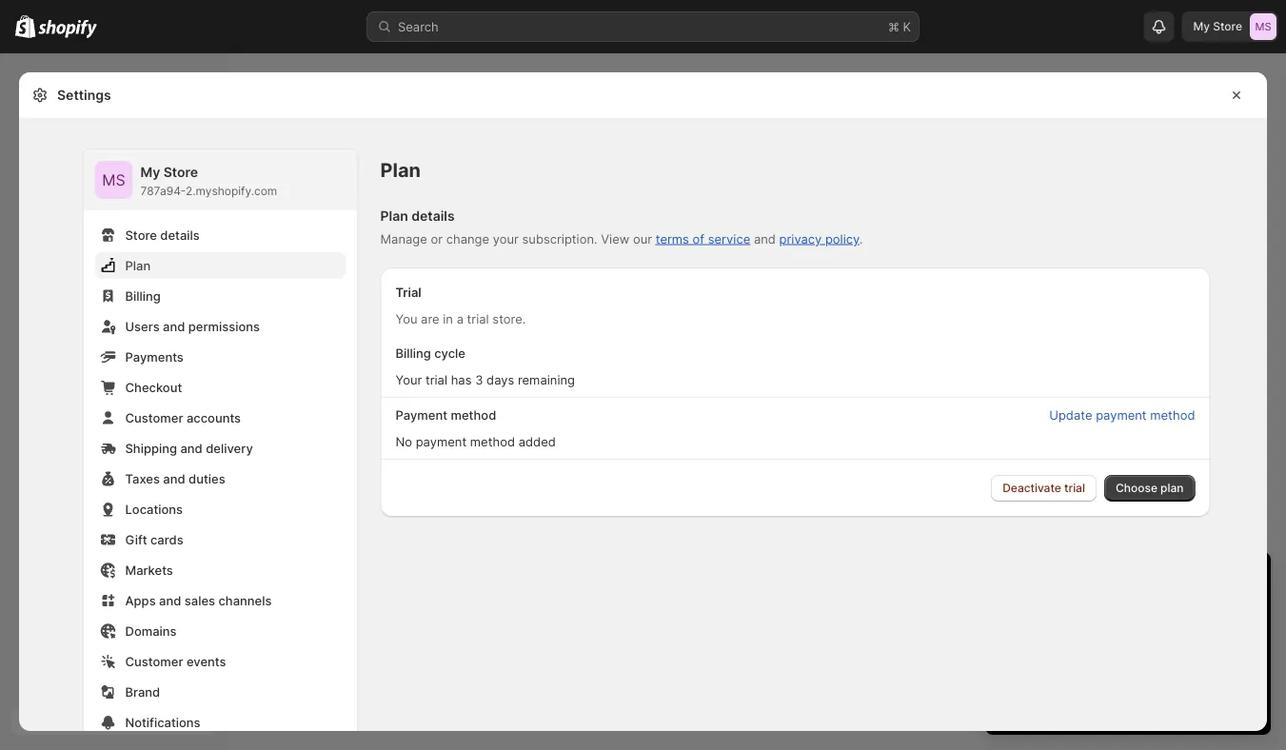Task type: vqa. For each thing, say whether or not it's contained in the screenshot.
Users
yes



Task type: locate. For each thing, give the bounding box(es) containing it.
payments
[[125, 349, 184, 364]]

0 horizontal spatial store
[[125, 228, 157, 242]]

2 horizontal spatial trial
[[1064, 481, 1085, 495]]

plan link
[[95, 252, 346, 279]]

shipping and delivery link
[[95, 435, 346, 462]]

details for plan
[[411, 208, 455, 224]]

and right service
[[754, 231, 776, 246]]

notifications
[[125, 715, 200, 730]]

billing inside the shop settings menu 'element'
[[125, 288, 161, 303]]

details inside plan details manage or change your subscription. view our terms of service and privacy policy .
[[411, 208, 455, 224]]

0 vertical spatial my
[[1193, 20, 1210, 33]]

payment for no
[[416, 434, 467, 449]]

store inside my store 787a94-2.myshopify.com
[[163, 164, 198, 180]]

1 horizontal spatial billing
[[396, 346, 431, 360]]

method up plan
[[1150, 407, 1195, 422]]

checkout link
[[95, 374, 346, 401]]

2 vertical spatial store
[[125, 228, 157, 242]]

terms
[[656, 231, 689, 246]]

0 horizontal spatial details
[[160, 228, 200, 242]]

and for duties
[[163, 471, 185, 486]]

customer inside customer events link
[[125, 654, 183, 669]]

choose plan
[[1116, 481, 1184, 495]]

details
[[411, 208, 455, 224], [160, 228, 200, 242]]

plan
[[380, 159, 421, 182], [380, 208, 408, 224], [125, 258, 151, 273]]

1 vertical spatial details
[[160, 228, 200, 242]]

terms of service link
[[656, 231, 750, 246]]

billing
[[125, 288, 161, 303], [396, 346, 431, 360]]

method for update payment method
[[1150, 407, 1195, 422]]

choose
[[1116, 481, 1158, 495]]

method
[[451, 407, 496, 422], [1150, 407, 1195, 422], [470, 434, 515, 449]]

1 horizontal spatial my
[[1193, 20, 1210, 33]]

taxes and duties link
[[95, 466, 346, 492]]

method for no payment method added
[[470, 434, 515, 449]]

my store image
[[95, 161, 133, 199]]

customer events link
[[95, 648, 346, 675]]

and down customer accounts
[[180, 441, 203, 456]]

my left my store icon
[[1193, 20, 1210, 33]]

ms button
[[95, 161, 133, 199]]

0 vertical spatial payment
[[1096, 407, 1147, 422]]

details down 787a94-
[[160, 228, 200, 242]]

shopify image
[[15, 15, 35, 38], [38, 19, 97, 39]]

1 vertical spatial my
[[140, 164, 160, 180]]

trial right deactivate
[[1064, 481, 1085, 495]]

0 horizontal spatial payment
[[416, 434, 467, 449]]

my up 787a94-
[[140, 164, 160, 180]]

and inside "link"
[[180, 441, 203, 456]]

1 horizontal spatial payment
[[1096, 407, 1147, 422]]

my inside my store 787a94-2.myshopify.com
[[140, 164, 160, 180]]

billing up users
[[125, 288, 161, 303]]

are
[[421, 311, 439, 326]]

1 vertical spatial store
[[163, 164, 198, 180]]

dialog
[[1275, 72, 1286, 750]]

settings dialog
[[19, 72, 1267, 750]]

store left my store icon
[[1213, 20, 1242, 33]]

store details
[[125, 228, 200, 242]]

store down 787a94-
[[125, 228, 157, 242]]

trial left has
[[426, 372, 447, 387]]

customer accounts
[[125, 410, 241, 425]]

method left the added
[[470, 434, 515, 449]]

delivery
[[206, 441, 253, 456]]

days
[[487, 372, 514, 387]]

cards
[[150, 532, 183, 547]]

0 horizontal spatial trial
[[426, 372, 447, 387]]

and right the apps
[[159, 593, 181, 608]]

events
[[187, 654, 226, 669]]

plan
[[1161, 481, 1184, 495]]

trial inside button
[[1064, 481, 1085, 495]]

2.myshopify.com
[[186, 184, 277, 198]]

you
[[396, 311, 417, 326]]

2 horizontal spatial store
[[1213, 20, 1242, 33]]

customer down domains
[[125, 654, 183, 669]]

markets link
[[95, 557, 346, 584]]

0 horizontal spatial billing
[[125, 288, 161, 303]]

or
[[431, 231, 443, 246]]

customer for customer accounts
[[125, 410, 183, 425]]

and right taxes
[[163, 471, 185, 486]]

customer
[[125, 410, 183, 425], [125, 654, 183, 669]]

1 vertical spatial trial
[[426, 372, 447, 387]]

1 customer from the top
[[125, 410, 183, 425]]

payment down payment method on the bottom
[[416, 434, 467, 449]]

2 customer from the top
[[125, 654, 183, 669]]

you are in a trial store.
[[396, 311, 526, 326]]

store up 787a94-
[[163, 164, 198, 180]]

sales
[[184, 593, 215, 608]]

and right users
[[163, 319, 185, 334]]

taxes and duties
[[125, 471, 225, 486]]

store
[[1213, 20, 1242, 33], [163, 164, 198, 180], [125, 228, 157, 242]]

added
[[519, 434, 556, 449]]

change
[[446, 231, 489, 246]]

payment method
[[396, 407, 496, 422]]

deactivate trial
[[1003, 481, 1085, 495]]

0 vertical spatial customer
[[125, 410, 183, 425]]

1 vertical spatial plan
[[380, 208, 408, 224]]

in
[[443, 311, 453, 326]]

manage
[[380, 231, 427, 246]]

payment
[[1096, 407, 1147, 422], [416, 434, 467, 449]]

shipping and delivery
[[125, 441, 253, 456]]

1 horizontal spatial trial
[[467, 311, 489, 326]]

0 vertical spatial billing
[[125, 288, 161, 303]]

1 vertical spatial billing
[[396, 346, 431, 360]]

0 horizontal spatial shopify image
[[15, 15, 35, 38]]

and for delivery
[[180, 441, 203, 456]]

payment
[[396, 407, 447, 422]]

k
[[903, 19, 911, 34]]

1 vertical spatial customer
[[125, 654, 183, 669]]

0 vertical spatial store
[[1213, 20, 1242, 33]]

billing cycle
[[396, 346, 465, 360]]

my
[[1193, 20, 1210, 33], [140, 164, 160, 180]]

1 horizontal spatial details
[[411, 208, 455, 224]]

2 vertical spatial trial
[[1064, 481, 1085, 495]]

a
[[457, 311, 464, 326]]

update payment method
[[1049, 407, 1195, 422]]

trial for deactivate
[[1064, 481, 1085, 495]]

and inside plan details manage or change your subscription. view our terms of service and privacy policy .
[[754, 231, 776, 246]]

details up or
[[411, 208, 455, 224]]

plan inside plan details manage or change your subscription. view our terms of service and privacy policy .
[[380, 208, 408, 224]]

store for my store 787a94-2.myshopify.com
[[163, 164, 198, 180]]

1 vertical spatial payment
[[416, 434, 467, 449]]

privacy
[[779, 231, 822, 246]]

0 horizontal spatial my
[[140, 164, 160, 180]]

⌘
[[888, 19, 900, 34]]

1 horizontal spatial store
[[163, 164, 198, 180]]

payment right update
[[1096, 407, 1147, 422]]

trial right a
[[467, 311, 489, 326]]

details inside the shop settings menu 'element'
[[160, 228, 200, 242]]

0 vertical spatial details
[[411, 208, 455, 224]]

customer down checkout
[[125, 410, 183, 425]]

store.
[[493, 311, 526, 326]]

2 vertical spatial plan
[[125, 258, 151, 273]]

0 vertical spatial trial
[[467, 311, 489, 326]]

customer inside the customer accounts link
[[125, 410, 183, 425]]

billing up your
[[396, 346, 431, 360]]



Task type: describe. For each thing, give the bounding box(es) containing it.
users and permissions
[[125, 319, 260, 334]]

plan inside the shop settings menu 'element'
[[125, 258, 151, 273]]

my store image
[[1250, 13, 1277, 40]]

update
[[1049, 407, 1092, 422]]

1 horizontal spatial shopify image
[[38, 19, 97, 39]]

payment for update
[[1096, 407, 1147, 422]]

shipping
[[125, 441, 177, 456]]

shop settings menu element
[[83, 149, 357, 750]]

billing for billing cycle
[[396, 346, 431, 360]]

0 vertical spatial plan
[[380, 159, 421, 182]]

accounts
[[187, 410, 241, 425]]

deactivate trial button
[[991, 475, 1097, 502]]

view
[[601, 231, 630, 246]]

of
[[693, 231, 704, 246]]

details for store
[[160, 228, 200, 242]]

locations link
[[95, 496, 346, 523]]

update payment method link
[[1038, 402, 1207, 428]]

duties
[[189, 471, 225, 486]]

store details link
[[95, 222, 346, 248]]

your trial just started element
[[985, 602, 1271, 735]]

brand
[[125, 685, 160, 699]]

users and permissions link
[[95, 313, 346, 340]]

my for my store
[[1193, 20, 1210, 33]]

billing link
[[95, 283, 346, 309]]

customer for customer events
[[125, 654, 183, 669]]

brand link
[[95, 679, 346, 705]]

787a94-
[[140, 184, 186, 198]]

gift cards
[[125, 532, 183, 547]]

checkout
[[125, 380, 182, 395]]

gift
[[125, 532, 147, 547]]

permissions
[[188, 319, 260, 334]]

notifications link
[[95, 709, 346, 736]]

apps and sales channels link
[[95, 587, 346, 614]]

customer accounts link
[[95, 405, 346, 431]]

domains
[[125, 624, 177, 638]]

policy
[[825, 231, 859, 246]]

taxes
[[125, 471, 160, 486]]

3
[[475, 372, 483, 387]]

your
[[396, 372, 422, 387]]

no
[[396, 434, 412, 449]]

users
[[125, 319, 160, 334]]

and for permissions
[[163, 319, 185, 334]]

my for my store 787a94-2.myshopify.com
[[140, 164, 160, 180]]

service
[[708, 231, 750, 246]]

customer events
[[125, 654, 226, 669]]

cycle
[[434, 346, 465, 360]]

choose plan link
[[1104, 475, 1195, 502]]

plan details manage or change your subscription. view our terms of service and privacy policy .
[[380, 208, 863, 246]]

no payment method added
[[396, 434, 556, 449]]

your trial has 3 days remaining
[[396, 372, 575, 387]]

subscription.
[[522, 231, 597, 246]]

store for my store
[[1213, 20, 1242, 33]]

remaining
[[518, 372, 575, 387]]

payments link
[[95, 344, 346, 370]]

locations
[[125, 502, 183, 516]]

apps and sales channels
[[125, 593, 272, 608]]

apps
[[125, 593, 156, 608]]

trial
[[396, 285, 422, 299]]

deactivate
[[1003, 481, 1061, 495]]

⌘ k
[[888, 19, 911, 34]]

method up no payment method added
[[451, 407, 496, 422]]

trial for your
[[426, 372, 447, 387]]

settings
[[57, 87, 111, 103]]

channels
[[218, 593, 272, 608]]

my store 787a94-2.myshopify.com
[[140, 164, 277, 198]]

.
[[859, 231, 863, 246]]

our
[[633, 231, 652, 246]]

my store
[[1193, 20, 1242, 33]]

privacy policy link
[[779, 231, 859, 246]]

gift cards link
[[95, 526, 346, 553]]

domains link
[[95, 618, 346, 645]]

search
[[398, 19, 439, 34]]

billing for billing
[[125, 288, 161, 303]]

markets
[[125, 563, 173, 577]]

has
[[451, 372, 472, 387]]

and for sales
[[159, 593, 181, 608]]



